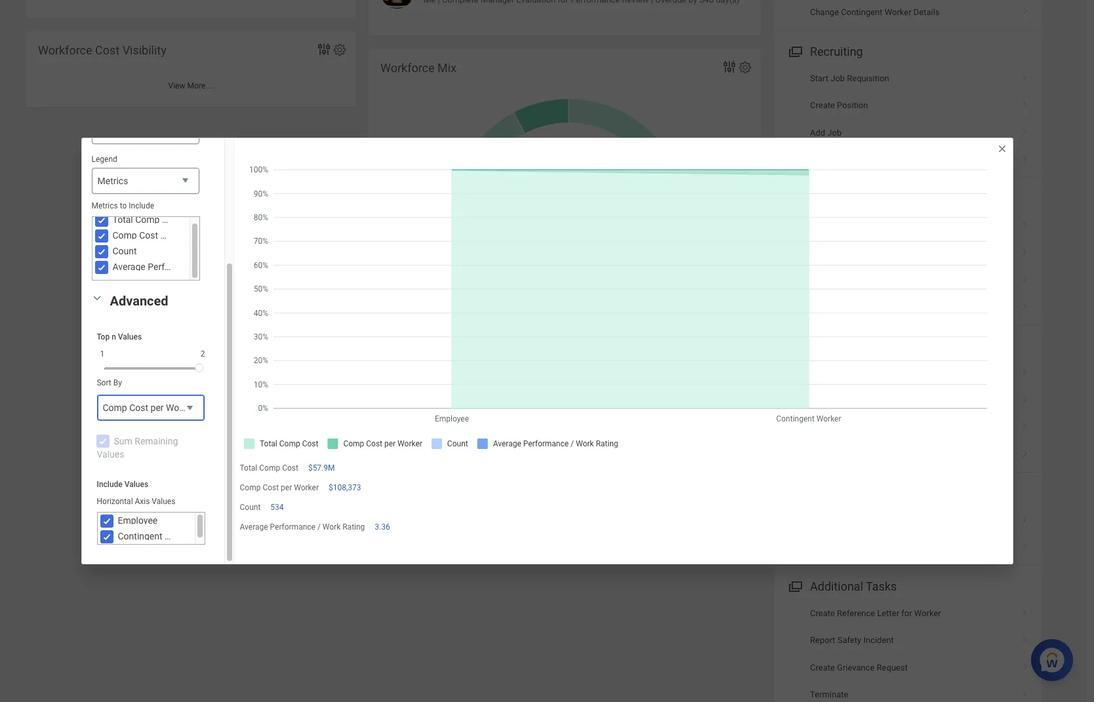 Task type: vqa. For each thing, say whether or not it's contained in the screenshot.
Visibility
yes



Task type: locate. For each thing, give the bounding box(es) containing it.
3 list from the top
[[775, 360, 1042, 469]]

2 horizontal spatial performance
[[907, 192, 975, 206]]

1 vertical spatial job
[[828, 128, 842, 138]]

total down the metrics to include
[[113, 215, 133, 225]]

chevron right image inside enter time for worker link
[[1017, 391, 1034, 404]]

count down "13" button
[[558, 235, 580, 245]]

chevron right image for change contingent worker details
[[1017, 3, 1034, 16]]

2 vertical spatial add
[[811, 423, 826, 433]]

0 horizontal spatial work
[[323, 523, 341, 532]]

horizontal axis values
[[97, 497, 175, 507]]

5 chevron right image from the top
[[1017, 243, 1034, 257]]

9 chevron right image from the top
[[1017, 659, 1034, 672]]

2 vertical spatial create
[[811, 663, 835, 673]]

show
[[851, 368, 872, 378]]

1 vertical spatial performance
[[831, 302, 880, 312]]

1 vertical spatial per
[[151, 403, 164, 414]]

tasks
[[867, 580, 898, 594]]

values right axis
[[152, 497, 175, 507]]

report
[[811, 368, 836, 378], [811, 636, 836, 646]]

0 vertical spatial include
[[129, 201, 154, 211]]

0 horizontal spatial total comp cost
[[113, 215, 181, 225]]

0 vertical spatial metrics
[[97, 176, 128, 186]]

1 vertical spatial include
[[97, 480, 123, 489]]

chevron right image for add goal to employees
[[1017, 271, 1034, 284]]

report left safety
[[811, 636, 836, 646]]

metrics for metrics
[[97, 176, 128, 186]]

check small image for comp cost per worker
[[94, 228, 109, 244]]

$108,373 button
[[329, 483, 363, 494]]

job down create position
[[828, 128, 842, 138]]

performance up enroll learner link
[[907, 192, 975, 206]]

to inside group
[[120, 201, 127, 211]]

0 vertical spatial work
[[859, 423, 879, 433]]

create position
[[811, 101, 869, 110]]

8 chevron right image from the top
[[1017, 445, 1034, 458]]

chevron right image for report safety incident
[[1017, 632, 1034, 645]]

check small image inside horizontal axis values group
[[99, 529, 115, 545]]

worker inside get feedback on worker 'link'
[[876, 248, 903, 258]]

create down additional
[[811, 609, 835, 619]]

start
[[811, 73, 829, 83], [811, 302, 829, 312]]

2 vertical spatial count
[[240, 503, 261, 513]]

0 vertical spatial check small image
[[94, 244, 109, 260]]

comp inside dropdown button
[[103, 403, 127, 414]]

1 horizontal spatial workforce
[[381, 61, 435, 75]]

work
[[859, 423, 879, 433], [323, 523, 341, 532]]

workforce inside "workforce mix" element
[[381, 61, 435, 75]]

my team element
[[26, 0, 356, 18]]

comp cost per worker
[[113, 230, 205, 241], [103, 403, 195, 414], [240, 484, 319, 493]]

0 vertical spatial add
[[811, 128, 826, 138]]

0 vertical spatial total comp cost
[[113, 215, 181, 225]]

include
[[129, 201, 154, 211], [97, 480, 123, 489]]

work right /
[[323, 523, 341, 532]]

1 horizontal spatial performance
[[831, 302, 880, 312]]

check small image
[[94, 213, 109, 228], [94, 228, 109, 244], [94, 260, 109, 276], [99, 529, 115, 545]]

1 vertical spatial start
[[811, 302, 829, 312]]

1 vertical spatial contingent
[[118, 532, 163, 542]]

values inside group
[[152, 497, 175, 507]]

list containing create reference letter for worker
[[775, 601, 1042, 703]]

total comp cost
[[113, 215, 181, 225], [240, 464, 299, 473]]

1 vertical spatial comp cost per worker
[[103, 403, 195, 414]]

chevron right image
[[1017, 3, 1034, 16], [1017, 69, 1034, 82], [1017, 96, 1034, 109], [1017, 123, 1034, 136], [1017, 243, 1034, 257], [1017, 391, 1034, 404], [1017, 418, 1034, 431], [1017, 445, 1034, 458], [1017, 632, 1034, 645], [1017, 686, 1034, 699]]

group
[[82, 74, 209, 291]]

menu group image for learning, talent & performance
[[786, 189, 804, 207]]

1 vertical spatial work
[[323, 523, 341, 532]]

chevron right image inside terminate link
[[1017, 686, 1034, 699]]

create for create reference letter for worker
[[811, 609, 835, 619]]

0 vertical spatial contingent
[[842, 7, 883, 17]]

include down metrics popup button on the left of the page
[[129, 201, 154, 211]]

2 chevron right image from the top
[[1017, 216, 1034, 229]]

create up add job
[[811, 101, 835, 110]]

check small image inside metrics to include group
[[94, 244, 109, 260]]

5 chevron right image from the top
[[1017, 364, 1034, 377]]

0 vertical spatial comp cost per worker
[[113, 230, 205, 241]]

job for start
[[831, 73, 845, 83]]

list
[[775, 65, 1042, 174], [775, 212, 1042, 321], [775, 360, 1042, 469], [775, 507, 1042, 562], [775, 601, 1042, 703]]

menu group image left additional
[[786, 578, 804, 595]]

report for report safety incident
[[811, 636, 836, 646]]

metrics button
[[92, 168, 199, 195]]

include up the horizontal
[[97, 480, 123, 489]]

per up remaining
[[151, 403, 164, 414]]

values for sum
[[97, 450, 124, 460]]

job
[[831, 73, 845, 83], [828, 128, 842, 138]]

0 vertical spatial &
[[896, 192, 904, 206]]

menu group image left recruiting
[[786, 42, 804, 60]]

per
[[161, 230, 174, 241], [151, 403, 164, 414], [281, 484, 292, 493]]

include values
[[97, 480, 148, 489]]

cost left $57.9m
[[282, 464, 299, 473]]

0 vertical spatial create
[[811, 101, 835, 110]]

1 vertical spatial employee
[[118, 516, 158, 526]]

metrics
[[97, 176, 128, 186], [92, 201, 118, 211]]

1 report from the top
[[811, 368, 836, 378]]

cost left the 'visibility'
[[95, 43, 120, 57]]

2 menu group image from the top
[[786, 337, 804, 355]]

advanced dialog
[[81, 0, 1014, 565]]

report for report no show
[[811, 368, 836, 378]]

start job requisition link
[[775, 65, 1042, 92]]

menu group image left time & absence
[[786, 337, 804, 355]]

start down recruiting
[[811, 73, 829, 83]]

values
[[118, 333, 142, 342], [97, 450, 124, 460], [125, 480, 148, 489], [152, 497, 175, 507]]

chevron right image
[[1017, 150, 1034, 163], [1017, 216, 1034, 229], [1017, 271, 1034, 284], [1017, 298, 1034, 311], [1017, 364, 1034, 377], [1017, 511, 1034, 524], [1017, 539, 1034, 552], [1017, 605, 1034, 618], [1017, 659, 1034, 672]]

1 vertical spatial to
[[847, 275, 855, 285]]

0 horizontal spatial count
[[113, 246, 137, 257]]

add down create position
[[811, 128, 826, 138]]

1 horizontal spatial contingent
[[842, 7, 883, 17]]

0 vertical spatial total
[[113, 215, 133, 225]]

0 horizontal spatial employee
[[118, 516, 158, 526]]

report no show link
[[775, 360, 1042, 387]]

1 horizontal spatial count
[[240, 503, 261, 513]]

1 chevron right image from the top
[[1017, 150, 1034, 163]]

worker inside create reference letter for worker link
[[915, 609, 942, 619]]

chevron right image inside report safety incident link
[[1017, 632, 1034, 645]]

count inside 13 count
[[558, 235, 580, 245]]

2 start from the top
[[811, 302, 829, 312]]

1 horizontal spatial total comp cost
[[240, 464, 299, 473]]

cost down the metrics to include
[[139, 230, 158, 241]]

0 vertical spatial to
[[120, 201, 127, 211]]

start inside start job requisition link
[[811, 73, 829, 83]]

0 vertical spatial report
[[811, 368, 836, 378]]

performance down 'add goal to employees'
[[831, 302, 880, 312]]

0 horizontal spatial &
[[840, 339, 847, 353]]

1 horizontal spatial work
[[859, 423, 879, 433]]

per inside metrics to include group
[[161, 230, 174, 241]]

performance down 534 button
[[270, 523, 316, 532]]

cost inside the workforce cost visibility view more ...
[[95, 43, 120, 57]]

comp
[[135, 215, 160, 225], [113, 230, 137, 241], [103, 403, 127, 414], [259, 464, 280, 473], [240, 484, 261, 493]]

total inside metrics to include group
[[113, 215, 133, 225]]

values inside "sum remaining values"
[[97, 450, 124, 460]]

add left goal
[[811, 275, 826, 285]]

0 vertical spatial employee
[[924, 302, 961, 312]]

time up report no show
[[811, 339, 837, 353]]

worker inside the "add flexible work arrangement for worker" link
[[945, 423, 972, 433]]

2 chevron right image from the top
[[1017, 69, 1034, 82]]

comp cost per worker button
[[97, 395, 204, 423]]

to
[[120, 201, 127, 211], [847, 275, 855, 285]]

chevron right image for get feedback on worker
[[1017, 243, 1034, 257]]

cost up sum
[[129, 403, 148, 414]]

6 chevron right image from the top
[[1017, 391, 1034, 404]]

7 chevron right image from the top
[[1017, 539, 1034, 552]]

/
[[318, 523, 321, 532]]

0 vertical spatial count
[[558, 235, 580, 245]]

1 menu group image from the top
[[786, 189, 804, 207]]

0 horizontal spatial to
[[120, 201, 127, 211]]

contingent
[[842, 7, 883, 17], [118, 532, 163, 542]]

flexible
[[828, 423, 857, 433]]

4 chevron right image from the top
[[1017, 298, 1034, 311]]

start performance review for employee link
[[775, 294, 1042, 321]]

mix
[[438, 61, 457, 75]]

1 vertical spatial report
[[811, 636, 836, 646]]

0 vertical spatial job
[[831, 73, 845, 83]]

report left no
[[811, 368, 836, 378]]

1 list from the top
[[775, 65, 1042, 174]]

list containing start job requisition
[[775, 65, 1042, 174]]

1 horizontal spatial include
[[129, 201, 154, 211]]

0 vertical spatial per
[[161, 230, 174, 241]]

to down metrics popup button on the left of the page
[[120, 201, 127, 211]]

2 vertical spatial check small image
[[99, 514, 115, 529]]

for
[[912, 302, 922, 312], [854, 396, 864, 405], [932, 423, 943, 433], [902, 609, 913, 619]]

list containing report no show
[[775, 360, 1042, 469]]

10 chevron right image from the top
[[1017, 686, 1034, 699]]

1 vertical spatial total
[[240, 464, 257, 473]]

5 list from the top
[[775, 601, 1042, 703]]

per down metrics popup button on the left of the page
[[161, 230, 174, 241]]

chevron right image inside get feedback on worker 'link'
[[1017, 243, 1034, 257]]

arrangement
[[881, 423, 930, 433]]

advanced
[[110, 293, 168, 309]]

2 report from the top
[[811, 636, 836, 646]]

& right talent
[[896, 192, 904, 206]]

0 vertical spatial start
[[811, 73, 829, 83]]

$57.9m
[[308, 464, 335, 473]]

to right goal
[[847, 275, 855, 285]]

contingent down axis
[[118, 532, 163, 542]]

3 chevron right image from the top
[[1017, 96, 1034, 109]]

report inside report safety incident link
[[811, 636, 836, 646]]

0 vertical spatial performance
[[907, 192, 975, 206]]

total comp cost up 534
[[240, 464, 299, 473]]

7 chevron right image from the top
[[1017, 418, 1034, 431]]

count up average
[[240, 503, 261, 513]]

chevron right image inside create position link
[[1017, 96, 1034, 109]]

add left flexible
[[811, 423, 826, 433]]

1 horizontal spatial total
[[240, 464, 257, 473]]

values down sum
[[97, 450, 124, 460]]

1 menu group image from the top
[[786, 42, 804, 60]]

1 vertical spatial metrics
[[92, 201, 118, 211]]

add
[[811, 128, 826, 138], [811, 275, 826, 285], [811, 423, 826, 433]]

0 horizontal spatial workforce
[[38, 43, 92, 57]]

1 vertical spatial menu group image
[[786, 337, 804, 355]]

&
[[896, 192, 904, 206], [840, 339, 847, 353]]

letter
[[878, 609, 900, 619]]

start down goal
[[811, 302, 829, 312]]

1 vertical spatial workforce
[[381, 61, 435, 75]]

performance
[[907, 192, 975, 206], [831, 302, 880, 312], [270, 523, 316, 532]]

count down the metrics to include
[[113, 246, 137, 257]]

0 horizontal spatial performance
[[270, 523, 316, 532]]

add job
[[811, 128, 842, 138]]

add for learning,
[[811, 275, 826, 285]]

for right review
[[912, 302, 922, 312]]

check small image left sum
[[95, 434, 111, 450]]

check small image up chevron down image
[[94, 244, 109, 260]]

view more ... link
[[26, 75, 356, 97]]

0 vertical spatial workforce
[[38, 43, 92, 57]]

contingent right change
[[842, 7, 883, 17]]

3 create from the top
[[811, 663, 835, 673]]

for right letter
[[902, 609, 913, 619]]

chevron right image inside create reference letter for worker link
[[1017, 605, 1034, 618]]

list containing enroll learner
[[775, 212, 1042, 321]]

close chart settings image
[[997, 144, 1008, 154]]

comp cost per worker up remaining
[[103, 403, 195, 414]]

values for horizontal
[[152, 497, 175, 507]]

3 chevron right image from the top
[[1017, 271, 1034, 284]]

recruiting
[[811, 44, 864, 58]]

values right n
[[118, 333, 142, 342]]

chevron right image inside report no show link
[[1017, 364, 1034, 377]]

1 add from the top
[[811, 128, 826, 138]]

menu group image
[[786, 189, 804, 207], [786, 337, 804, 355]]

cost
[[95, 43, 120, 57], [162, 215, 181, 225], [139, 230, 158, 241], [129, 403, 148, 414], [282, 464, 299, 473], [263, 484, 279, 493]]

create for create position
[[811, 101, 835, 110]]

1 start from the top
[[811, 73, 829, 83]]

check small image
[[94, 244, 109, 260], [95, 434, 111, 450], [99, 514, 115, 529]]

absence
[[850, 339, 896, 353]]

& up no
[[840, 339, 847, 353]]

add for time
[[811, 423, 826, 433]]

chevron right image for report no show
[[1017, 364, 1034, 377]]

total up average
[[240, 464, 257, 473]]

check small image down the horizontal
[[99, 514, 115, 529]]

13 button
[[550, 188, 590, 234]]

create up terminate
[[811, 663, 835, 673]]

comp cost per worker up 534 button
[[240, 484, 319, 493]]

comp cost per worker down the metrics to include
[[113, 230, 205, 241]]

total
[[113, 215, 133, 225], [240, 464, 257, 473]]

chevron right image inside the "add flexible work arrangement for worker" link
[[1017, 418, 1034, 431]]

0 horizontal spatial contingent
[[118, 532, 163, 542]]

chevron right image inside the start performance review for employee link
[[1017, 298, 1034, 311]]

employee down the horizontal axis values
[[118, 516, 158, 526]]

per inside dropdown button
[[151, 403, 164, 414]]

chevron right image for add job
[[1017, 123, 1034, 136]]

goal
[[828, 275, 845, 285]]

cost down metrics popup button on the left of the page
[[162, 215, 181, 225]]

report inside report no show link
[[811, 368, 836, 378]]

requisition
[[848, 73, 890, 83]]

time right enter
[[832, 396, 852, 405]]

include values group
[[87, 470, 214, 555]]

time & absence
[[811, 339, 896, 353]]

2 list from the top
[[775, 212, 1042, 321]]

cost up 534
[[263, 484, 279, 493]]

create grievance request
[[811, 663, 908, 673]]

total comp cost inside metrics to include group
[[113, 215, 181, 225]]

1 vertical spatial add
[[811, 275, 826, 285]]

1 vertical spatial create
[[811, 609, 835, 619]]

employee down add goal to employees link
[[924, 302, 961, 312]]

1 vertical spatial check small image
[[95, 434, 111, 450]]

2 vertical spatial performance
[[270, 523, 316, 532]]

0 horizontal spatial total
[[113, 215, 133, 225]]

check small image inside horizontal axis values group
[[99, 514, 115, 529]]

sort by
[[97, 379, 122, 388]]

menu group image left the learning,
[[786, 189, 804, 207]]

review
[[883, 302, 909, 312]]

horizontal axis values group
[[97, 497, 205, 545]]

2 create from the top
[[811, 609, 835, 619]]

performance inside the advanced dialog
[[270, 523, 316, 532]]

cost inside dropdown button
[[129, 403, 148, 414]]

2 menu group image from the top
[[786, 578, 804, 595]]

1 create from the top
[[811, 101, 835, 110]]

request
[[877, 663, 908, 673]]

job down recruiting
[[831, 73, 845, 83]]

1 horizontal spatial employee
[[924, 302, 961, 312]]

worker
[[885, 7, 912, 17], [176, 230, 205, 241], [876, 248, 903, 258], [866, 396, 893, 405], [166, 403, 195, 414], [945, 423, 972, 433], [294, 484, 319, 493], [165, 532, 194, 542], [915, 609, 942, 619]]

3 add from the top
[[811, 423, 826, 433]]

group containing metrics
[[82, 74, 209, 291]]

menu group image
[[786, 42, 804, 60], [786, 578, 804, 595]]

performance for rating
[[270, 523, 316, 532]]

work right flexible
[[859, 423, 879, 433]]

2 horizontal spatial count
[[558, 235, 580, 245]]

1 chevron right image from the top
[[1017, 3, 1034, 16]]

chevron down image
[[89, 294, 105, 303]]

workforce inside the workforce cost visibility view more ...
[[38, 43, 92, 57]]

chevron right image inside enroll learner link
[[1017, 216, 1034, 229]]

1 vertical spatial menu group image
[[786, 578, 804, 595]]

metrics inside popup button
[[97, 176, 128, 186]]

0 vertical spatial menu group image
[[786, 42, 804, 60]]

per up 534 button
[[281, 484, 292, 493]]

2 add from the top
[[811, 275, 826, 285]]

chevron right image for start job requisition
[[1017, 69, 1034, 82]]

chevron right image inside add goal to employees link
[[1017, 271, 1034, 284]]

start job requisition
[[811, 73, 890, 83]]

1 vertical spatial &
[[840, 339, 847, 353]]

learning, talent & performance
[[811, 192, 975, 206]]

9 chevron right image from the top
[[1017, 632, 1034, 645]]

chevron right image inside add job link
[[1017, 123, 1034, 136]]

metrics inside group
[[92, 201, 118, 211]]

list for learning, talent & performance
[[775, 212, 1042, 321]]

chevron right image inside create grievance request link
[[1017, 659, 1034, 672]]

job for add
[[828, 128, 842, 138]]

8 chevron right image from the top
[[1017, 605, 1034, 618]]

chevron right image inside change contingent worker details link
[[1017, 3, 1034, 16]]

total comp cost down the metrics to include
[[113, 215, 181, 225]]

0 horizontal spatial include
[[97, 480, 123, 489]]

incident
[[864, 636, 894, 646]]

metrics to include group
[[92, 201, 205, 281]]

1 vertical spatial count
[[113, 246, 137, 257]]

workforce
[[38, 43, 92, 57], [381, 61, 435, 75]]

chevron right image for create position
[[1017, 96, 1034, 109]]

check small image for employee
[[99, 514, 115, 529]]

start inside the start performance review for employee link
[[811, 302, 829, 312]]

4 chevron right image from the top
[[1017, 123, 1034, 136]]

add job link
[[775, 119, 1042, 146]]

0 vertical spatial menu group image
[[786, 189, 804, 207]]

chevron right image inside start job requisition link
[[1017, 69, 1034, 82]]



Task type: describe. For each thing, give the bounding box(es) containing it.
axis
[[135, 497, 150, 507]]

top n values
[[97, 333, 142, 342]]

contingent worker group
[[87, 291, 214, 555]]

values up the horizontal axis values
[[125, 480, 148, 489]]

workforce for workforce mix
[[381, 61, 435, 75]]

view
[[168, 81, 185, 91]]

enroll
[[811, 221, 832, 231]]

534 button
[[271, 503, 286, 513]]

chevron right image for enter time for worker
[[1017, 391, 1034, 404]]

chevron right image for create grievance request
[[1017, 659, 1034, 672]]

terminate
[[811, 691, 849, 700]]

start for start job requisition
[[811, 73, 829, 83]]

chevron right image for terminate
[[1017, 686, 1034, 699]]

visibility
[[122, 43, 167, 57]]

chevron right image for enroll learner
[[1017, 216, 1034, 229]]

check small image for count
[[94, 244, 109, 260]]

work inside the "add flexible work arrangement for worker" link
[[859, 423, 879, 433]]

start for start performance review for employee
[[811, 302, 829, 312]]

performance for employee
[[831, 302, 880, 312]]

for right arrangement
[[932, 423, 943, 433]]

learning,
[[811, 192, 859, 206]]

feedback
[[826, 248, 863, 258]]

contingent worker
[[118, 532, 194, 542]]

chevron right image for start performance review for employee
[[1017, 298, 1034, 311]]

safety
[[838, 636, 862, 646]]

chevron right image for create reference letter for worker
[[1017, 605, 1034, 618]]

1 horizontal spatial to
[[847, 275, 855, 285]]

details
[[914, 7, 940, 17]]

13 count
[[550, 191, 588, 245]]

average performance / work rating
[[240, 523, 365, 532]]

worker inside enter time for worker link
[[866, 396, 893, 405]]

employees
[[857, 275, 899, 285]]

enter time for worker
[[811, 396, 893, 405]]

start performance review for employee
[[811, 302, 961, 312]]

add goal to employees
[[811, 275, 899, 285]]

enroll learner
[[811, 221, 863, 231]]

values for top
[[118, 333, 142, 342]]

report safety incident link
[[775, 628, 1042, 655]]

additional tasks
[[811, 580, 898, 594]]

legend
[[92, 155, 117, 164]]

top
[[97, 333, 110, 342]]

get feedback on worker link
[[775, 240, 1042, 267]]

3.36 button
[[375, 523, 392, 533]]

rating
[[343, 523, 365, 532]]

add flexible work arrangement for worker link
[[775, 414, 1042, 441]]

horizontal
[[97, 497, 133, 507]]

4 list from the top
[[775, 507, 1042, 562]]

count inside metrics to include group
[[113, 246, 137, 257]]

6 chevron right image from the top
[[1017, 511, 1034, 524]]

1 vertical spatial total comp cost
[[240, 464, 299, 473]]

2 vertical spatial comp cost per worker
[[240, 484, 319, 493]]

workforce mix
[[381, 61, 457, 75]]

3.36
[[375, 523, 390, 532]]

workforce cost visibility element
[[26, 31, 356, 107]]

menu group image for additional tasks
[[786, 578, 804, 595]]

sort
[[97, 379, 111, 388]]

1
[[100, 350, 105, 359]]

report safety incident
[[811, 636, 894, 646]]

for down show
[[854, 396, 864, 405]]

workforce cost visibility view more ...
[[38, 43, 214, 91]]

change
[[811, 7, 840, 17]]

list for time & absence
[[775, 360, 1042, 469]]

change contingent worker details
[[811, 7, 940, 17]]

list for recruiting
[[775, 65, 1042, 174]]

terminate link
[[775, 682, 1042, 703]]

talent
[[861, 192, 894, 206]]

$108,373
[[329, 484, 361, 493]]

...
[[207, 81, 214, 91]]

legend group
[[92, 154, 199, 195]]

worker inside metrics to include group
[[176, 230, 205, 241]]

grievance
[[838, 663, 875, 673]]

report no show
[[811, 368, 872, 378]]

get feedback on worker
[[811, 248, 903, 258]]

worker inside change contingent worker details link
[[885, 7, 912, 17]]

add flexible work arrangement for worker
[[811, 423, 972, 433]]

1 horizontal spatial &
[[896, 192, 904, 206]]

create grievance request link
[[775, 655, 1042, 682]]

worker inside horizontal axis values group
[[165, 532, 194, 542]]

2 vertical spatial per
[[281, 484, 292, 493]]

get
[[811, 248, 824, 258]]

sum remaining values
[[97, 437, 178, 460]]

enter
[[811, 396, 830, 405]]

chevron right image for add flexible work arrangement for worker
[[1017, 418, 1034, 431]]

menu group image for time & absence
[[786, 337, 804, 355]]

position
[[838, 101, 869, 110]]

workforce mix element
[[369, 49, 761, 412]]

enroll learner link
[[775, 212, 1042, 240]]

more
[[187, 81, 205, 91]]

reference
[[838, 609, 876, 619]]

average
[[240, 523, 268, 532]]

add goal to employees link
[[775, 267, 1042, 294]]

13
[[550, 191, 588, 231]]

create reference letter for worker
[[811, 609, 942, 619]]

additional
[[811, 580, 864, 594]]

change contingent worker details link
[[775, 0, 1042, 26]]

no
[[838, 368, 849, 378]]

top n values group
[[97, 332, 208, 376]]

by
[[113, 379, 122, 388]]

advanced button
[[110, 293, 168, 309]]

remaining
[[135, 437, 178, 447]]

group inside the advanced dialog
[[82, 74, 209, 291]]

create reference letter for worker link
[[775, 601, 1042, 628]]

work inside the advanced dialog
[[323, 523, 341, 532]]

on
[[865, 248, 874, 258]]

workforce for workforce cost visibility view more ...
[[38, 43, 92, 57]]

534
[[271, 503, 284, 513]]

worker inside comp cost per worker dropdown button
[[166, 403, 195, 414]]

list for additional tasks
[[775, 601, 1042, 703]]

sort by group
[[97, 378, 204, 423]]

$57.9m button
[[308, 463, 337, 474]]

n
[[112, 333, 116, 342]]

enter time for worker link
[[775, 387, 1042, 414]]

check small image for contingent worker
[[99, 529, 115, 545]]

include inside contingent worker group
[[97, 480, 123, 489]]

create position link
[[775, 92, 1042, 119]]

menu group image for recruiting
[[786, 42, 804, 60]]

1 vertical spatial time
[[832, 396, 852, 405]]

create for create grievance request
[[811, 663, 835, 673]]

comp cost per worker inside dropdown button
[[103, 403, 195, 414]]

comp cost per worker inside metrics to include group
[[113, 230, 205, 241]]

check small image for total comp cost
[[94, 213, 109, 228]]

sum
[[114, 437, 132, 447]]

employee inside horizontal axis values group
[[118, 516, 158, 526]]

metrics to include
[[92, 201, 154, 211]]

metrics for metrics to include
[[92, 201, 118, 211]]

0 vertical spatial time
[[811, 339, 837, 353]]

contingent inside horizontal axis values group
[[118, 532, 163, 542]]

learner
[[834, 221, 863, 231]]



